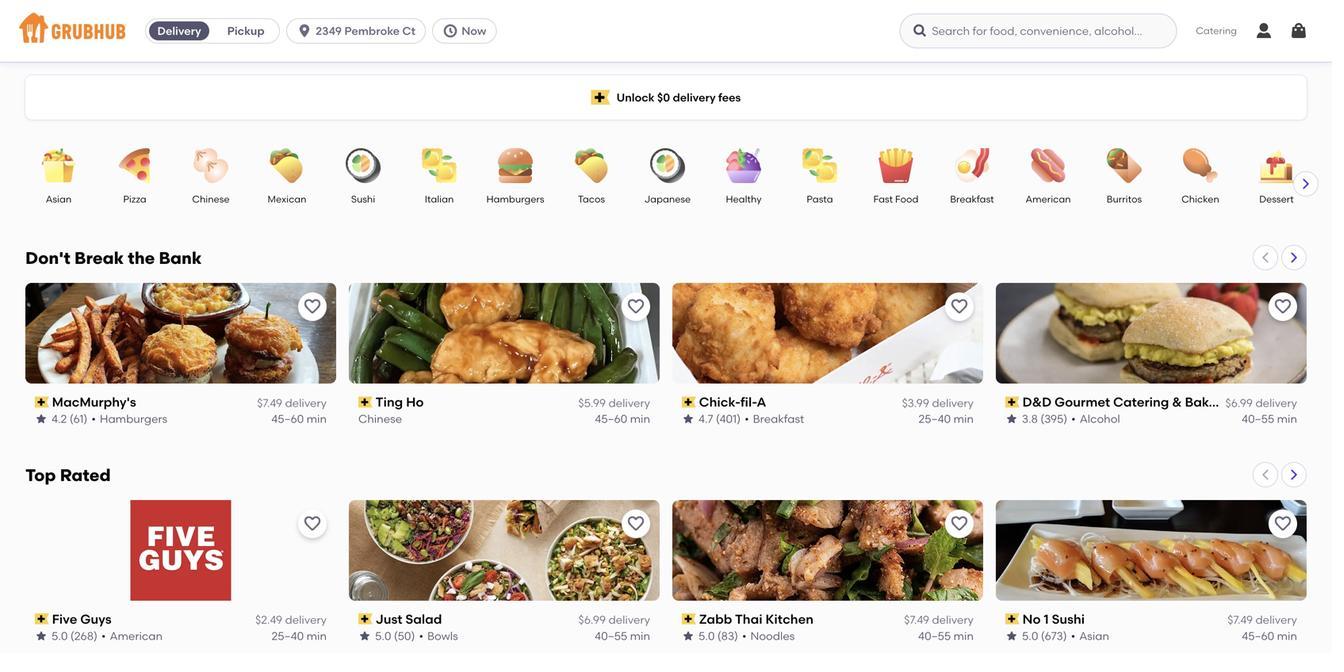 Task type: locate. For each thing, give the bounding box(es) containing it.
• american
[[101, 630, 163, 643]]

1 horizontal spatial sushi
[[1052, 612, 1085, 627]]

caret left icon image for don't break the bank
[[1260, 251, 1272, 264]]

0 horizontal spatial 45–60
[[271, 413, 304, 426]]

$6.99 delivery
[[1226, 396, 1298, 410], [579, 614, 650, 627]]

save this restaurant button for chick-fil-a
[[946, 293, 974, 321]]

40–55 min for catering
[[1242, 413, 1298, 426]]

2 subscription pass image from the left
[[682, 397, 696, 408]]

delivery for five guys
[[285, 614, 327, 627]]

5.0 for five guys
[[52, 630, 68, 643]]

0 horizontal spatial $7.49
[[257, 396, 282, 410]]

1 vertical spatial hamburgers
[[100, 413, 167, 426]]

25–40 down $3.99 delivery
[[919, 413, 951, 426]]

breakfast down a
[[753, 413, 805, 426]]

0 horizontal spatial 25–40
[[272, 630, 304, 643]]

5.0 down just
[[375, 630, 391, 643]]

pasta image
[[792, 148, 848, 183]]

5.0 down zabb
[[699, 630, 715, 643]]

0 horizontal spatial subscription pass image
[[359, 397, 373, 408]]

40–55
[[1242, 413, 1275, 426], [595, 630, 628, 643], [919, 630, 951, 643]]

4 5.0 from the left
[[1023, 630, 1039, 643]]

subscription pass image for macmurphy's
[[35, 397, 49, 408]]

catering
[[1196, 25, 1237, 36], [1114, 395, 1170, 410]]

subscription pass image left no
[[1006, 614, 1020, 625]]

$6.99 for just salad
[[579, 614, 606, 627]]

1 vertical spatial chinese
[[359, 413, 402, 426]]

star icon image left 3.8
[[1006, 413, 1019, 426]]

save this restaurant image for zabb thai kitchen
[[950, 515, 969, 534]]

2 horizontal spatial $7.49 delivery
[[1228, 614, 1298, 627]]

2 horizontal spatial svg image
[[1290, 21, 1309, 40]]

45–60 for macmurphy's
[[271, 413, 304, 426]]

gourmet
[[1055, 395, 1111, 410]]

1 vertical spatial catering
[[1114, 395, 1170, 410]]

•
[[92, 413, 96, 426], [745, 413, 749, 426], [1072, 413, 1076, 426], [101, 630, 106, 643], [419, 630, 424, 643], [742, 630, 747, 643], [1071, 630, 1076, 643]]

guys
[[80, 612, 112, 627]]

0 vertical spatial $6.99 delivery
[[1226, 396, 1298, 410]]

0 horizontal spatial breakfast
[[753, 413, 805, 426]]

bowls
[[428, 630, 458, 643]]

$5.99
[[579, 396, 606, 410]]

$7.49 for zabb thai kitchen
[[905, 614, 930, 627]]

1 horizontal spatial american
[[1026, 194, 1071, 205]]

star icon image left the 5.0 (268) at the left of the page
[[35, 630, 48, 643]]

save this restaurant image for d&d gourmet catering & bakery
[[1274, 297, 1293, 317]]

3.8 (395)
[[1023, 413, 1068, 426]]

asian image
[[31, 148, 86, 183]]

0 horizontal spatial $7.49 delivery
[[257, 396, 327, 410]]

american down guys
[[110, 630, 163, 643]]

0 horizontal spatial $6.99 delivery
[[579, 614, 650, 627]]

3 5.0 from the left
[[699, 630, 715, 643]]

hamburgers down hamburgers image at the left top of page
[[487, 194, 545, 205]]

2 horizontal spatial 40–55
[[1242, 413, 1275, 426]]

(401)
[[716, 413, 741, 426]]

4.7 (401)
[[699, 413, 741, 426]]

• breakfast
[[745, 413, 805, 426]]

1 horizontal spatial $6.99 delivery
[[1226, 396, 1298, 410]]

svg image for now
[[443, 23, 459, 39]]

1 horizontal spatial 25–40
[[919, 413, 951, 426]]

1 horizontal spatial chinese
[[359, 413, 402, 426]]

25–40 down $2.49 delivery at the bottom left
[[272, 630, 304, 643]]

chinese
[[192, 194, 230, 205], [359, 413, 402, 426]]

1 vertical spatial american
[[110, 630, 163, 643]]

1 vertical spatial 25–40 min
[[272, 630, 327, 643]]

1 horizontal spatial 45–60
[[595, 413, 628, 426]]

save this restaurant button for ting ho
[[622, 293, 650, 321]]

pizza
[[123, 194, 146, 205]]

subscription pass image left d&d on the right bottom of the page
[[1006, 397, 1020, 408]]

chinese down ting
[[359, 413, 402, 426]]

$7.49 delivery
[[257, 396, 327, 410], [905, 614, 974, 627], [1228, 614, 1298, 627]]

$6.99
[[1226, 396, 1253, 410], [579, 614, 606, 627]]

chinese down chinese image
[[192, 194, 230, 205]]

breakfast
[[951, 194, 994, 205], [753, 413, 805, 426]]

$6.99 for d&d gourmet catering & bakery
[[1226, 396, 1253, 410]]

pembroke
[[345, 24, 400, 38]]

1 vertical spatial sushi
[[1052, 612, 1085, 627]]

subscription pass image
[[359, 397, 373, 408], [682, 397, 696, 408]]

• down guys
[[101, 630, 106, 643]]

chick-fil-a
[[699, 395, 767, 410]]

asian right (673)
[[1080, 630, 1110, 643]]

25–40
[[919, 413, 951, 426], [272, 630, 304, 643]]

caret right icon image for don't break the bank
[[1288, 251, 1301, 264]]

save this restaurant button for zabb thai kitchen
[[946, 510, 974, 539]]

0 vertical spatial sushi
[[351, 194, 375, 205]]

subscription pass image for zabb thai kitchen
[[682, 614, 696, 625]]

save this restaurant image for chick-fil-a
[[950, 297, 969, 317]]

1 horizontal spatial 40–55
[[919, 630, 951, 643]]

1 5.0 from the left
[[52, 630, 68, 643]]

noodles
[[751, 630, 795, 643]]

• right "(50)"
[[419, 630, 424, 643]]

2349 pembroke ct
[[316, 24, 416, 38]]

• right (61)
[[92, 413, 96, 426]]

1 vertical spatial $6.99 delivery
[[579, 614, 650, 627]]

5.0 for just salad
[[375, 630, 391, 643]]

min for five guys
[[307, 630, 327, 643]]

star icon image left the 5.0 (50)
[[359, 630, 371, 643]]

japanese
[[645, 194, 691, 205]]

0 horizontal spatial save this restaurant image
[[303, 515, 322, 534]]

subscription pass image left ting
[[359, 397, 373, 408]]

rated
[[60, 466, 111, 486]]

25–40 min down $2.49 delivery at the bottom left
[[272, 630, 327, 643]]

1 horizontal spatial catering
[[1196, 25, 1237, 36]]

1 horizontal spatial 45–60 min
[[595, 413, 650, 426]]

2349
[[316, 24, 342, 38]]

0 vertical spatial chinese
[[192, 194, 230, 205]]

pizza image
[[107, 148, 163, 183]]

subscription pass image left just
[[359, 614, 373, 625]]

2 caret left icon image from the top
[[1260, 469, 1272, 481]]

40–55 min for kitchen
[[919, 630, 974, 643]]

5.0 down no
[[1023, 630, 1039, 643]]

$2.49
[[255, 614, 282, 627]]

subscription pass image left the macmurphy's
[[35, 397, 49, 408]]

45–60 for ting ho
[[595, 413, 628, 426]]

5.0
[[52, 630, 68, 643], [375, 630, 391, 643], [699, 630, 715, 643], [1023, 630, 1039, 643]]

1 vertical spatial asian
[[1080, 630, 1110, 643]]

no
[[1023, 612, 1041, 627]]

0 vertical spatial hamburgers
[[487, 194, 545, 205]]

hamburgers image
[[488, 148, 543, 183]]

1 horizontal spatial $7.49
[[905, 614, 930, 627]]

hamburgers
[[487, 194, 545, 205], [100, 413, 167, 426]]

star icon image for d&d gourmet catering & bakery
[[1006, 413, 1019, 426]]

1 vertical spatial 25–40
[[272, 630, 304, 643]]

star icon image left 5.0 (673)
[[1006, 630, 1019, 643]]

2 horizontal spatial 45–60 min
[[1242, 630, 1298, 643]]

• for zabb thai kitchen
[[742, 630, 747, 643]]

$7.49
[[257, 396, 282, 410], [905, 614, 930, 627], [1228, 614, 1253, 627]]

caret right icon image
[[1300, 178, 1313, 190], [1288, 251, 1301, 264], [1288, 469, 1301, 481]]

5.0 down the five
[[52, 630, 68, 643]]

fil-
[[741, 395, 757, 410]]

delivery for ting ho
[[609, 396, 650, 410]]

1 caret left icon image from the top
[[1260, 251, 1272, 264]]

25–40 min down $3.99 delivery
[[919, 413, 974, 426]]

0 vertical spatial asian
[[46, 194, 72, 205]]

2 horizontal spatial save this restaurant image
[[950, 297, 969, 317]]

0 horizontal spatial chinese
[[192, 194, 230, 205]]

subscription pass image for d&d gourmet catering & bakery
[[1006, 397, 1020, 408]]

min for macmurphy's
[[307, 413, 327, 426]]

tacos
[[578, 194, 605, 205]]

ho
[[406, 395, 424, 410]]

25–40 for five guys
[[272, 630, 304, 643]]

0 horizontal spatial $6.99
[[579, 614, 606, 627]]

breakfast image
[[945, 148, 1000, 183]]

five
[[52, 612, 77, 627]]

45–60 min for ting ho
[[595, 413, 650, 426]]

5.0 for no 1 sushi
[[1023, 630, 1039, 643]]

0 vertical spatial caret right icon image
[[1300, 178, 1313, 190]]

burritos image
[[1097, 148, 1153, 183]]

1 horizontal spatial $7.49 delivery
[[905, 614, 974, 627]]

top rated
[[25, 466, 111, 486]]

asian
[[46, 194, 72, 205], [1080, 630, 1110, 643]]

svg image
[[1290, 21, 1309, 40], [297, 23, 313, 39], [443, 23, 459, 39]]

caret left icon image
[[1260, 251, 1272, 264], [1260, 469, 1272, 481]]

1 subscription pass image from the left
[[359, 397, 373, 408]]

chicken image
[[1173, 148, 1229, 183]]

subscription pass image left the five
[[35, 614, 49, 625]]

mexican image
[[259, 148, 315, 183]]

american down american image
[[1026, 194, 1071, 205]]

• right (83) in the right bottom of the page
[[742, 630, 747, 643]]

45–60 min
[[271, 413, 327, 426], [595, 413, 650, 426], [1242, 630, 1298, 643]]

0 vertical spatial 25–40 min
[[919, 413, 974, 426]]

1 horizontal spatial subscription pass image
[[682, 397, 696, 408]]

0 horizontal spatial 45–60 min
[[271, 413, 327, 426]]

save this restaurant image
[[950, 297, 969, 317], [303, 515, 322, 534], [627, 515, 646, 534]]

subscription pass image left chick-
[[682, 397, 696, 408]]

2 vertical spatial caret right icon image
[[1288, 469, 1301, 481]]

1 horizontal spatial $6.99
[[1226, 396, 1253, 410]]

healthy
[[726, 194, 762, 205]]

• bowls
[[419, 630, 458, 643]]

1 vertical spatial caret right icon image
[[1288, 251, 1301, 264]]

american
[[1026, 194, 1071, 205], [110, 630, 163, 643]]

delivery for zabb thai kitchen
[[932, 614, 974, 627]]

2 5.0 from the left
[[375, 630, 391, 643]]

svg image inside 2349 pembroke ct button
[[297, 23, 313, 39]]

1 vertical spatial $6.99
[[579, 614, 606, 627]]

min for just salad
[[630, 630, 650, 643]]

five guys
[[52, 612, 112, 627]]

svg image
[[1255, 21, 1274, 40], [912, 23, 928, 39]]

american image
[[1021, 148, 1076, 183]]

caret left icon image for top rated
[[1260, 469, 1272, 481]]

5.0 for zabb thai kitchen
[[699, 630, 715, 643]]

hamburgers down the macmurphy's
[[100, 413, 167, 426]]

0 vertical spatial caret left icon image
[[1260, 251, 1272, 264]]

4.2 (61)
[[52, 413, 88, 426]]

0 horizontal spatial asian
[[46, 194, 72, 205]]

• down fil-
[[745, 413, 749, 426]]

star icon image for no 1 sushi
[[1006, 630, 1019, 643]]

save this restaurant button for macmurphy's
[[298, 293, 327, 321]]

svg image inside now button
[[443, 23, 459, 39]]

sushi
[[351, 194, 375, 205], [1052, 612, 1085, 627]]

star icon image
[[35, 413, 48, 426], [682, 413, 695, 426], [1006, 413, 1019, 426], [35, 630, 48, 643], [359, 630, 371, 643], [682, 630, 695, 643], [1006, 630, 1019, 643]]

0 vertical spatial american
[[1026, 194, 1071, 205]]

star icon image for five guys
[[35, 630, 48, 643]]

a
[[757, 395, 767, 410]]

subscription pass image
[[35, 397, 49, 408], [1006, 397, 1020, 408], [35, 614, 49, 625], [359, 614, 373, 625], [682, 614, 696, 625], [1006, 614, 1020, 625]]

2 horizontal spatial $7.49
[[1228, 614, 1253, 627]]

1 horizontal spatial save this restaurant image
[[627, 515, 646, 534]]

star icon image left 4.2 on the left bottom of the page
[[35, 413, 48, 426]]

zabb
[[699, 612, 732, 627]]

45–60 min for no 1 sushi
[[1242, 630, 1298, 643]]

1 horizontal spatial breakfast
[[951, 194, 994, 205]]

2 horizontal spatial 40–55 min
[[1242, 413, 1298, 426]]

sushi image
[[336, 148, 391, 183]]

• right (673)
[[1071, 630, 1076, 643]]

1 horizontal spatial svg image
[[443, 23, 459, 39]]

burritos
[[1107, 194, 1142, 205]]

• down gourmet
[[1072, 413, 1076, 426]]

delivery
[[673, 91, 716, 104], [285, 396, 327, 410], [609, 396, 650, 410], [932, 396, 974, 410], [1256, 396, 1298, 410], [285, 614, 327, 627], [609, 614, 650, 627], [932, 614, 974, 627], [1256, 614, 1298, 627]]

0 horizontal spatial 40–55
[[595, 630, 628, 643]]

star icon image for chick-fil-a
[[682, 413, 695, 426]]

save this restaurant button for no 1 sushi
[[1269, 510, 1298, 539]]

0 horizontal spatial svg image
[[912, 23, 928, 39]]

d&d
[[1023, 395, 1052, 410]]

45–60
[[271, 413, 304, 426], [595, 413, 628, 426], [1242, 630, 1275, 643]]

0 horizontal spatial sushi
[[351, 194, 375, 205]]

2349 pembroke ct button
[[286, 18, 432, 44]]

0 vertical spatial $6.99
[[1226, 396, 1253, 410]]

star icon image left 4.7
[[682, 413, 695, 426]]

0 vertical spatial breakfast
[[951, 194, 994, 205]]

subscription pass image left zabb
[[682, 614, 696, 625]]

40–55 min
[[1242, 413, 1298, 426], [595, 630, 650, 643], [919, 630, 974, 643]]

• noodles
[[742, 630, 795, 643]]

delivery for d&d gourmet catering & bakery
[[1256, 396, 1298, 410]]

save this restaurant button
[[298, 293, 327, 321], [622, 293, 650, 321], [946, 293, 974, 321], [1269, 293, 1298, 321], [298, 510, 327, 539], [622, 510, 650, 539], [946, 510, 974, 539], [1269, 510, 1298, 539]]

save this restaurant image
[[303, 297, 322, 317], [627, 297, 646, 317], [1274, 297, 1293, 317], [950, 515, 969, 534], [1274, 515, 1293, 534]]

fast food
[[874, 194, 919, 205]]

alcohol
[[1080, 413, 1121, 426]]

star icon image left 5.0 (83)
[[682, 630, 695, 643]]

1 vertical spatial caret left icon image
[[1260, 469, 1272, 481]]

sushi right 1
[[1052, 612, 1085, 627]]

just
[[376, 612, 403, 627]]

25–40 min
[[919, 413, 974, 426], [272, 630, 327, 643]]

$3.99 delivery
[[902, 396, 974, 410]]

$7.49 delivery for zabb thai kitchen
[[905, 614, 974, 627]]

asian down asian image
[[46, 194, 72, 205]]

0 vertical spatial 25–40
[[919, 413, 951, 426]]

0 horizontal spatial svg image
[[297, 23, 313, 39]]

chinese image
[[183, 148, 239, 183]]

• for macmurphy's
[[92, 413, 96, 426]]

0 vertical spatial catering
[[1196, 25, 1237, 36]]

1 horizontal spatial 40–55 min
[[919, 630, 974, 643]]

breakfast down breakfast image
[[951, 194, 994, 205]]

break
[[74, 248, 124, 269]]

1 horizontal spatial 25–40 min
[[919, 413, 974, 426]]

sushi down sushi image
[[351, 194, 375, 205]]

0 horizontal spatial 25–40 min
[[272, 630, 327, 643]]

zabb thai kitchen
[[699, 612, 814, 627]]

min
[[307, 413, 327, 426], [630, 413, 650, 426], [954, 413, 974, 426], [1278, 413, 1298, 426], [307, 630, 327, 643], [630, 630, 650, 643], [954, 630, 974, 643], [1278, 630, 1298, 643]]

2 horizontal spatial 45–60
[[1242, 630, 1275, 643]]

1 horizontal spatial hamburgers
[[487, 194, 545, 205]]



Task type: vqa. For each thing, say whether or not it's contained in the screenshot.
right Cheese
no



Task type: describe. For each thing, give the bounding box(es) containing it.
25–40 for chick-fil-a
[[919, 413, 951, 426]]

unlock
[[617, 91, 655, 104]]

(83)
[[718, 630, 739, 643]]

save this restaurant button for d&d gourmet catering & bakery
[[1269, 293, 1298, 321]]

italian
[[425, 194, 454, 205]]

save this restaurant image for five guys
[[303, 515, 322, 534]]

five guys logo image
[[130, 500, 231, 601]]

5.0 (83)
[[699, 630, 739, 643]]

save this restaurant image for macmurphy's
[[303, 297, 322, 317]]

pasta
[[807, 194, 833, 205]]

grubhub plus flag logo image
[[591, 90, 611, 105]]

japanese image
[[640, 148, 696, 183]]

chick-fil-a logo image
[[673, 283, 984, 384]]

• asian
[[1071, 630, 1110, 643]]

ct
[[403, 24, 416, 38]]

25–40 min for five guys
[[272, 630, 327, 643]]

3.8
[[1023, 413, 1038, 426]]

ting ho logo image
[[349, 283, 660, 384]]

1
[[1044, 612, 1049, 627]]

fast
[[874, 194, 893, 205]]

• for five guys
[[101, 630, 106, 643]]

• hamburgers
[[92, 413, 167, 426]]

bakery
[[1186, 395, 1229, 410]]

zabb thai kitchen logo image
[[673, 500, 984, 601]]

no 1 sushi
[[1023, 612, 1085, 627]]

min for d&d gourmet catering & bakery
[[1278, 413, 1298, 426]]

$7.49 for no 1 sushi
[[1228, 614, 1253, 627]]

&
[[1173, 395, 1182, 410]]

subscription pass image for chick-fil-a
[[682, 397, 696, 408]]

40–55 for catering
[[1242, 413, 1275, 426]]

$7.49 delivery for macmurphy's
[[257, 396, 327, 410]]

delivery for chick-fil-a
[[932, 396, 974, 410]]

ting ho
[[376, 395, 424, 410]]

(61)
[[70, 413, 88, 426]]

$3.99
[[902, 396, 930, 410]]

$7.49 delivery for no 1 sushi
[[1228, 614, 1298, 627]]

salad
[[406, 612, 442, 627]]

unlock $0 delivery fees
[[617, 91, 741, 104]]

dessert image
[[1249, 148, 1305, 183]]

d&d gourmet catering & bakery
[[1023, 395, 1229, 410]]

(395)
[[1041, 413, 1068, 426]]

$6.99 delivery for just salad
[[579, 614, 650, 627]]

save this restaurant button for five guys
[[298, 510, 327, 539]]

caret right icon image for top rated
[[1288, 469, 1301, 481]]

(50)
[[394, 630, 415, 643]]

food
[[896, 194, 919, 205]]

40–55 for kitchen
[[919, 630, 951, 643]]

subscription pass image for ting ho
[[359, 397, 373, 408]]

save this restaurant image for no 1 sushi
[[1274, 515, 1293, 534]]

just salad
[[376, 612, 442, 627]]

star icon image for zabb thai kitchen
[[682, 630, 695, 643]]

• alcohol
[[1072, 413, 1121, 426]]

(268)
[[70, 630, 97, 643]]

1 vertical spatial breakfast
[[753, 413, 805, 426]]

• for d&d gourmet catering & bakery
[[1072, 413, 1076, 426]]

• for chick-fil-a
[[745, 413, 749, 426]]

25–40 min for chick-fil-a
[[919, 413, 974, 426]]

thai
[[735, 612, 763, 627]]

don't break the bank
[[25, 248, 202, 269]]

top
[[25, 466, 56, 486]]

0 horizontal spatial 40–55 min
[[595, 630, 650, 643]]

min for no 1 sushi
[[1278, 630, 1298, 643]]

healthy image
[[716, 148, 772, 183]]

catering button
[[1185, 13, 1249, 49]]

5.0 (673)
[[1023, 630, 1067, 643]]

don't
[[25, 248, 70, 269]]

0 horizontal spatial hamburgers
[[100, 413, 167, 426]]

min for chick-fil-a
[[954, 413, 974, 426]]

delivery
[[157, 24, 201, 38]]

$6.99 delivery for d&d gourmet catering & bakery
[[1226, 396, 1298, 410]]

delivery for macmurphy's
[[285, 396, 327, 410]]

$7.49 for macmurphy's
[[257, 396, 282, 410]]

tacos image
[[564, 148, 620, 183]]

(673)
[[1041, 630, 1067, 643]]

mexican
[[268, 194, 307, 205]]

delivery button
[[146, 18, 213, 44]]

chick-
[[699, 395, 741, 410]]

1 horizontal spatial asian
[[1080, 630, 1110, 643]]

$2.49 delivery
[[255, 614, 327, 627]]

subscription pass image for five guys
[[35, 614, 49, 625]]

Search for food, convenience, alcohol... search field
[[900, 13, 1177, 48]]

svg image for 2349 pembroke ct
[[297, 23, 313, 39]]

macmurphy's
[[52, 395, 136, 410]]

min for zabb thai kitchen
[[954, 630, 974, 643]]

now button
[[432, 18, 503, 44]]

fees
[[719, 91, 741, 104]]

italian image
[[412, 148, 467, 183]]

subscription pass image for just salad
[[359, 614, 373, 625]]

45–60 for no 1 sushi
[[1242, 630, 1275, 643]]

0 horizontal spatial american
[[110, 630, 163, 643]]

now
[[462, 24, 487, 38]]

pickup button
[[213, 18, 279, 44]]

fast food image
[[869, 148, 924, 183]]

$5.99 delivery
[[579, 396, 650, 410]]

1 horizontal spatial svg image
[[1255, 21, 1274, 40]]

star icon image for macmurphy's
[[35, 413, 48, 426]]

0 horizontal spatial catering
[[1114, 395, 1170, 410]]

min for ting ho
[[630, 413, 650, 426]]

pickup
[[227, 24, 265, 38]]

delivery for no 1 sushi
[[1256, 614, 1298, 627]]

ting
[[376, 395, 403, 410]]

4.2
[[52, 413, 67, 426]]

the
[[128, 248, 155, 269]]

save this restaurant image for ting ho
[[627, 297, 646, 317]]

subscription pass image for no 1 sushi
[[1006, 614, 1020, 625]]

$0
[[658, 91, 670, 104]]

4.7
[[699, 413, 714, 426]]

delivery for just salad
[[609, 614, 650, 627]]

macmurphy's logo image
[[25, 283, 336, 384]]

star icon image for just salad
[[359, 630, 371, 643]]

no 1 sushi logo image
[[996, 500, 1307, 601]]

5.0 (50)
[[375, 630, 415, 643]]

save this restaurant button for just salad
[[622, 510, 650, 539]]

• for no 1 sushi
[[1071, 630, 1076, 643]]

just salad logo image
[[349, 500, 660, 601]]

chicken
[[1182, 194, 1220, 205]]

kitchen
[[766, 612, 814, 627]]

5.0 (268)
[[52, 630, 97, 643]]

• for just salad
[[419, 630, 424, 643]]

d&d gourmet catering & bakery logo image
[[996, 283, 1307, 384]]

catering inside catering button
[[1196, 25, 1237, 36]]

main navigation navigation
[[0, 0, 1333, 62]]

save this restaurant image for just salad
[[627, 515, 646, 534]]

bank
[[159, 248, 202, 269]]

dessert
[[1260, 194, 1294, 205]]

45–60 min for macmurphy's
[[271, 413, 327, 426]]



